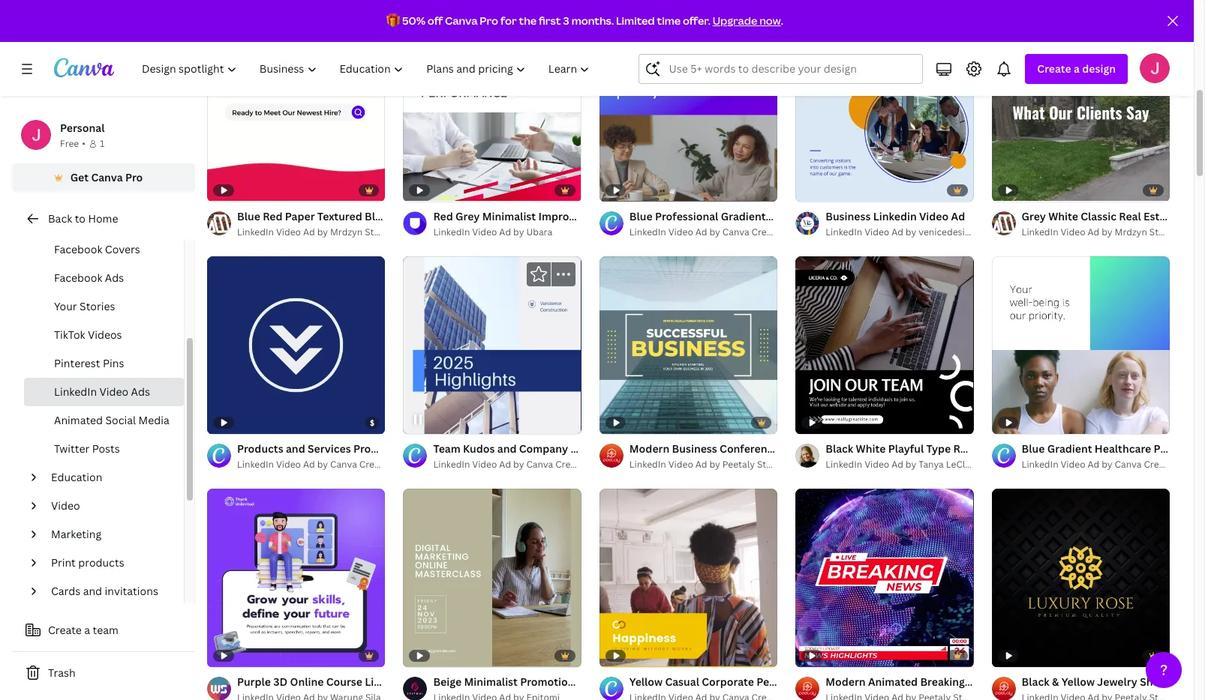 Task type: vqa. For each thing, say whether or not it's contained in the screenshot.
Shades
no



Task type: describe. For each thing, give the bounding box(es) containing it.
team
[[93, 624, 119, 638]]

posts
[[92, 442, 120, 456]]

create a team
[[48, 624, 119, 638]]

🎁
[[387, 14, 400, 28]]

canva inside linkedin video ad by canva creative studi link
[[1115, 459, 1142, 471]]

white
[[856, 442, 886, 456]]

1 vertical spatial animated
[[868, 675, 918, 689]]

twitter
[[54, 442, 90, 456]]

2 linkedin video ad by mrdzyn studio from the left
[[1022, 226, 1178, 239]]

create a design button
[[1025, 54, 1128, 84]]

business linkedin video ad linkedin video ad by venicedesigns
[[826, 209, 980, 239]]

promotion
[[520, 675, 575, 689]]

beige minimalist promotion linkedin video ad
[[433, 675, 669, 689]]

0 vertical spatial animated
[[54, 414, 103, 428]]

marketing link
[[45, 521, 175, 549]]

beige minimalist promotion linkedin video ad link
[[433, 674, 669, 691]]

modern business conference linkedin video ad link
[[630, 441, 874, 458]]

media
[[139, 414, 169, 428]]

peetaly
[[723, 459, 755, 471]]

business linkedin video ad image
[[796, 24, 974, 202]]

-
[[979, 459, 982, 471]]

so
[[984, 459, 996, 471]]

a for team
[[84, 624, 90, 638]]

pinterest pins
[[54, 356, 124, 371]]

print
[[51, 556, 76, 570]]

tiktok videos
[[54, 328, 122, 342]]

business linkedin video ad link
[[826, 209, 974, 225]]

leclair
[[946, 459, 977, 471]]

1 linkedin video ad by mrdzyn studio from the left
[[237, 226, 393, 239]]

twitter posts
[[54, 442, 120, 456]]

linkedin video ad by ubara link
[[433, 225, 582, 240]]

your stories
[[54, 299, 115, 314]]

off
[[428, 14, 443, 28]]

upgrade
[[713, 14, 757, 28]]

modern business conference linkedin video ad linkedin video ad by peetaly studio
[[630, 442, 874, 471]]

$
[[370, 418, 375, 429]]

studio inside modern business conference linkedin video ad linkedin video ad by peetaly studio
[[757, 459, 786, 471]]

video inside video link
[[51, 499, 80, 513]]

conference
[[720, 442, 779, 456]]

50%
[[402, 14, 425, 28]]

back to home link
[[12, 204, 195, 234]]

print products
[[51, 556, 124, 570]]

stories
[[80, 299, 115, 314]]

animated social media
[[54, 414, 169, 428]]

1 horizontal spatial linkedin video ad by canva creative studio link
[[433, 458, 623, 473]]

top level navigation element
[[132, 54, 603, 84]]

back
[[48, 212, 72, 226]]

back to home
[[48, 212, 118, 226]]

3d
[[273, 675, 288, 689]]

a for design
[[1074, 62, 1080, 76]]

marketing
[[51, 528, 101, 542]]

videos
[[88, 328, 122, 342]]

linkedin video ad by canva creative studi link
[[1022, 458, 1205, 473]]

2 linkedin video ad by mrdzyn studio link from the left
[[1022, 225, 1178, 240]]

free
[[60, 137, 79, 150]]

video link
[[45, 492, 175, 521]]

social
[[105, 414, 136, 428]]

get canva pro button
[[12, 164, 195, 192]]

•
[[82, 137, 86, 150]]

by inside business linkedin video ad linkedin video ad by venicedesigns
[[906, 226, 917, 239]]

facebook covers
[[54, 242, 140, 257]]

purple 3d online course linkedin video ad
[[237, 675, 457, 689]]

invitations
[[105, 585, 158, 599]]

home
[[88, 212, 118, 226]]

for
[[501, 14, 517, 28]]

linkedin video ads
[[54, 385, 150, 399]]

2 horizontal spatial linkedin video ad by canva creative studio link
[[630, 225, 819, 240]]

modern animated breaking news intro linkedin video ad link
[[826, 674, 1118, 691]]

linkedin
[[873, 209, 917, 224]]

linkedin video ad by tanya leclair - so swell studio link
[[826, 458, 1051, 473]]

time
[[657, 14, 681, 28]]

create for create a design
[[1037, 62, 1072, 76]]

personal
[[60, 121, 105, 135]]

design
[[1082, 62, 1116, 76]]

canva inside get canva pro button
[[91, 170, 123, 185]]

swell
[[998, 459, 1021, 471]]

your
[[54, 299, 77, 314]]

black white playful type recruitment linkedin video ad linkedin video ad by tanya leclair - so swell studio
[[826, 442, 1112, 471]]

ubara
[[526, 226, 553, 239]]

cards and invitations link
[[45, 578, 175, 606]]

james peterson image
[[1140, 53, 1170, 83]]

tiktok videos link
[[24, 321, 184, 350]]

0 horizontal spatial linkedin video ad by canva creative studio
[[237, 459, 426, 471]]

business inside business linkedin video ad linkedin video ad by venicedesigns
[[826, 209, 871, 224]]

get canva pro
[[70, 170, 143, 185]]

playful
[[888, 442, 924, 456]]



Task type: locate. For each thing, give the bounding box(es) containing it.
and
[[83, 585, 102, 599]]

2 mrdzyn from the left
[[1115, 226, 1147, 239]]

create down cards
[[48, 624, 82, 638]]

mrdzyn
[[330, 226, 363, 239], [1115, 226, 1147, 239]]

1 horizontal spatial mrdzyn
[[1115, 226, 1147, 239]]

free •
[[60, 137, 86, 150]]

linkedin video ad by ubara
[[433, 226, 553, 239]]

upgrade now button
[[713, 14, 781, 28]]

modern animated breaking news intro linkedin video ad
[[826, 675, 1118, 689]]

type
[[927, 442, 951, 456]]

1 vertical spatial ads
[[131, 385, 150, 399]]

business
[[826, 209, 871, 224], [672, 442, 717, 456]]

animated left the breaking
[[868, 675, 918, 689]]

pro left for
[[480, 14, 498, 28]]

business left linkedin
[[826, 209, 871, 224]]

a inside create a design dropdown button
[[1074, 62, 1080, 76]]

3
[[563, 14, 569, 28]]

facebook
[[54, 242, 102, 257], [54, 271, 102, 285]]

1 horizontal spatial ads
[[131, 385, 150, 399]]

pins
[[103, 356, 124, 371]]

online
[[290, 675, 324, 689]]

canva
[[445, 14, 478, 28], [91, 170, 123, 185], [723, 226, 750, 239], [330, 459, 357, 471], [526, 459, 553, 471], [1115, 459, 1142, 471]]

your stories link
[[24, 293, 184, 321]]

business up linkedin video ad by peetaly studio link
[[672, 442, 717, 456]]

minimalist
[[464, 675, 518, 689]]

1 horizontal spatial create
[[1037, 62, 1072, 76]]

None search field
[[639, 54, 923, 84]]

0 horizontal spatial animated
[[54, 414, 103, 428]]

purple
[[237, 675, 271, 689]]

recruitment
[[954, 442, 1017, 456]]

1 horizontal spatial modern
[[826, 675, 866, 689]]

0 horizontal spatial business
[[672, 442, 717, 456]]

1 vertical spatial a
[[84, 624, 90, 638]]

facebook for facebook ads
[[54, 271, 102, 285]]

1 horizontal spatial animated
[[868, 675, 918, 689]]

a inside create a team button
[[84, 624, 90, 638]]

0 horizontal spatial create
[[48, 624, 82, 638]]

pinterest
[[54, 356, 100, 371]]

purple 3d online course linkedin video ad link
[[237, 674, 457, 691]]

0 horizontal spatial mrdzyn
[[330, 226, 363, 239]]

business inside modern business conference linkedin video ad linkedin video ad by peetaly studio
[[672, 442, 717, 456]]

limited
[[616, 14, 655, 28]]

facebook ads link
[[24, 264, 184, 293]]

products
[[78, 556, 124, 570]]

0 horizontal spatial linkedin video ad by mrdzyn studio link
[[237, 225, 393, 240]]

modern for modern animated breaking news intro linkedin video ad
[[826, 675, 866, 689]]

0 horizontal spatial modern
[[630, 442, 670, 456]]

first
[[539, 14, 561, 28]]

0 horizontal spatial ads
[[105, 271, 124, 285]]

get
[[70, 170, 89, 185]]

a
[[1074, 62, 1080, 76], [84, 624, 90, 638]]

facebook covers link
[[24, 236, 184, 264]]

linkedin
[[237, 226, 274, 239], [630, 226, 666, 239], [433, 226, 470, 239], [826, 226, 863, 239], [1022, 226, 1059, 239], [54, 385, 97, 399], [782, 442, 826, 456], [1020, 442, 1064, 456], [237, 459, 274, 471], [630, 459, 666, 471], [433, 459, 470, 471], [826, 459, 863, 471], [1022, 459, 1059, 471], [365, 675, 409, 689], [577, 675, 621, 689], [1025, 675, 1069, 689]]

twitter posts link
[[24, 435, 184, 464]]

to
[[75, 212, 86, 226]]

0 horizontal spatial linkedin video ad by canva creative studio link
[[237, 458, 426, 473]]

trash
[[48, 666, 76, 681]]

venicedesigns
[[919, 226, 980, 239]]

offer.
[[683, 14, 711, 28]]

ads up media on the bottom left of the page
[[131, 385, 150, 399]]

create inside dropdown button
[[1037, 62, 1072, 76]]

ad
[[951, 209, 965, 224], [303, 226, 315, 239], [696, 226, 707, 239], [499, 226, 511, 239], [892, 226, 904, 239], [1088, 226, 1100, 239], [860, 442, 874, 456], [1098, 442, 1112, 456], [303, 459, 315, 471], [696, 459, 707, 471], [499, 459, 511, 471], [892, 459, 904, 471], [1088, 459, 1100, 471], [443, 675, 457, 689], [655, 675, 669, 689], [1104, 675, 1118, 689]]

0 horizontal spatial pro
[[125, 170, 143, 185]]

cards
[[51, 585, 80, 599]]

1 horizontal spatial linkedin video ad by mrdzyn studio link
[[1022, 225, 1178, 240]]

create for create a team
[[48, 624, 82, 638]]

modern
[[630, 442, 670, 456], [826, 675, 866, 689]]

by inside black white playful type recruitment linkedin video ad linkedin video ad by tanya leclair - so swell studio
[[906, 459, 917, 471]]

0 vertical spatial pro
[[480, 14, 498, 28]]

months.
[[572, 14, 614, 28]]

studi
[[1183, 459, 1205, 471]]

0 vertical spatial facebook
[[54, 242, 102, 257]]

ads down covers
[[105, 271, 124, 285]]

video inside linkedin video ad by canva creative studi link
[[1061, 459, 1086, 471]]

facebook for facebook covers
[[54, 242, 102, 257]]

2 facebook from the top
[[54, 271, 102, 285]]

linkedin video ad by canva creative studio link
[[630, 225, 819, 240], [237, 458, 426, 473], [433, 458, 623, 473]]

1 vertical spatial pro
[[125, 170, 143, 185]]

animated social media link
[[24, 407, 184, 435]]

linkedin video ad by canva creative studi
[[1022, 459, 1205, 471]]

facebook up your stories
[[54, 271, 102, 285]]

0 vertical spatial ads
[[105, 271, 124, 285]]

studio
[[365, 226, 393, 239], [790, 226, 819, 239], [1150, 226, 1178, 239], [398, 459, 426, 471], [757, 459, 786, 471], [594, 459, 623, 471], [1023, 459, 1051, 471]]

.
[[781, 14, 783, 28]]

education
[[51, 471, 102, 485]]

1
[[100, 137, 105, 150]]

0 vertical spatial create
[[1037, 62, 1072, 76]]

cards and invitations
[[51, 585, 158, 599]]

covers
[[105, 242, 140, 257]]

1 linkedin video ad by mrdzyn studio link from the left
[[237, 225, 393, 240]]

1 vertical spatial business
[[672, 442, 717, 456]]

tiktok
[[54, 328, 85, 342]]

breaking
[[920, 675, 965, 689]]

create a design
[[1037, 62, 1116, 76]]

facebook ads
[[54, 271, 124, 285]]

1 mrdzyn from the left
[[330, 226, 363, 239]]

0 vertical spatial modern
[[630, 442, 670, 456]]

video inside 'beige minimalist promotion linkedin video ad' link
[[624, 675, 653, 689]]

studio inside black white playful type recruitment linkedin video ad linkedin video ad by tanya leclair - so swell studio
[[1023, 459, 1051, 471]]

video inside the 'linkedin video ad by ubara' link
[[472, 226, 497, 239]]

1 vertical spatial modern
[[826, 675, 866, 689]]

🎁 50% off canva pro for the first 3 months. limited time offer. upgrade now .
[[387, 14, 783, 28]]

course
[[326, 675, 362, 689]]

1 horizontal spatial pro
[[480, 14, 498, 28]]

news
[[968, 675, 995, 689]]

a left the team
[[84, 624, 90, 638]]

modern inside modern business conference linkedin video ad linkedin video ad by peetaly studio
[[630, 442, 670, 456]]

1 horizontal spatial a
[[1074, 62, 1080, 76]]

1 vertical spatial facebook
[[54, 271, 102, 285]]

linkedin video ad by peetaly studio link
[[630, 458, 786, 473]]

pinterest pins link
[[24, 350, 184, 378]]

create left design on the top right of page
[[1037, 62, 1072, 76]]

pro up back to home link
[[125, 170, 143, 185]]

create
[[1037, 62, 1072, 76], [48, 624, 82, 638]]

by inside modern business conference linkedin video ad linkedin video ad by peetaly studio
[[710, 459, 720, 471]]

a left design on the top right of page
[[1074, 62, 1080, 76]]

2 horizontal spatial linkedin video ad by canva creative studio
[[630, 226, 819, 239]]

0 horizontal spatial linkedin video ad by mrdzyn studio
[[237, 226, 393, 239]]

1 facebook from the top
[[54, 242, 102, 257]]

create a team button
[[12, 616, 195, 646]]

ads
[[105, 271, 124, 285], [131, 385, 150, 399]]

video inside purple 3d online course linkedin video ad link
[[411, 675, 441, 689]]

create inside button
[[48, 624, 82, 638]]

0 vertical spatial business
[[826, 209, 871, 224]]

ads inside facebook ads link
[[105, 271, 124, 285]]

animated up twitter
[[54, 414, 103, 428]]

0 vertical spatial a
[[1074, 62, 1080, 76]]

1 horizontal spatial linkedin video ad by canva creative studio
[[433, 459, 623, 471]]

modern for modern business conference linkedin video ad linkedin video ad by peetaly studio
[[630, 442, 670, 456]]

0 horizontal spatial a
[[84, 624, 90, 638]]

pro inside button
[[125, 170, 143, 185]]

1 horizontal spatial business
[[826, 209, 871, 224]]

1 horizontal spatial linkedin video ad by mrdzyn studio
[[1022, 226, 1178, 239]]

facebook up facebook ads
[[54, 242, 102, 257]]

linkedin video ad by mrdzyn studio
[[237, 226, 393, 239], [1022, 226, 1178, 239]]

linkedin video ad by canva creative studio
[[630, 226, 819, 239], [237, 459, 426, 471], [433, 459, 623, 471]]

1 vertical spatial create
[[48, 624, 82, 638]]

linkedin inside business linkedin video ad linkedin video ad by venicedesigns
[[826, 226, 863, 239]]

trash link
[[12, 659, 195, 689]]

Search search field
[[669, 55, 914, 83]]

black white playful type recruitment linkedin video ad link
[[826, 441, 1112, 458]]

video inside modern animated breaking news intro linkedin video ad link
[[1072, 675, 1101, 689]]

the
[[519, 14, 537, 28]]



